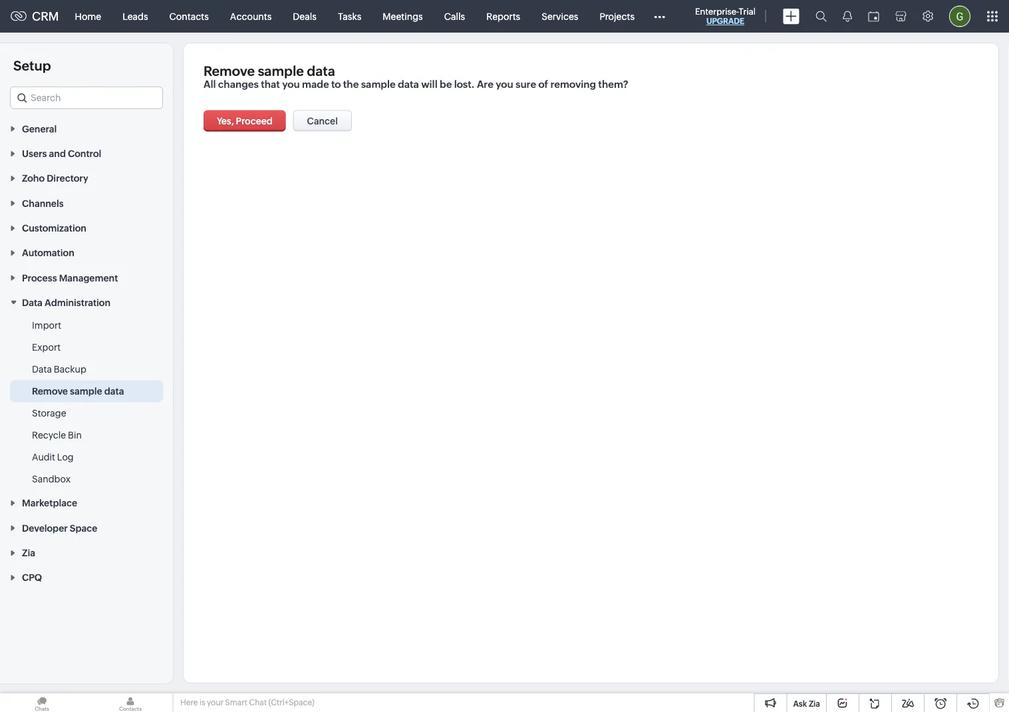 Task type: locate. For each thing, give the bounding box(es) containing it.
data down process
[[22, 297, 43, 308]]

profile image
[[950, 6, 971, 27]]

remove sample data link
[[32, 384, 124, 398]]

0 horizontal spatial remove
[[32, 386, 68, 396]]

to
[[331, 79, 341, 90]]

will
[[421, 79, 438, 90]]

export
[[32, 342, 61, 353]]

administration
[[45, 297, 111, 308]]

data administration button
[[0, 290, 173, 315]]

0 vertical spatial data
[[22, 297, 43, 308]]

audit log link
[[32, 450, 74, 464]]

create menu image
[[783, 8, 800, 24]]

sample left to
[[258, 63, 304, 79]]

process
[[22, 272, 57, 283]]

0 horizontal spatial data
[[104, 386, 124, 396]]

remove
[[204, 63, 255, 79], [32, 386, 68, 396]]

changes
[[218, 79, 259, 90]]

data inside region
[[32, 364, 52, 374]]

crm link
[[11, 9, 59, 23]]

zia right ask
[[809, 699, 821, 708]]

you right that
[[282, 79, 300, 90]]

search element
[[808, 0, 835, 33]]

made
[[302, 79, 329, 90]]

1 horizontal spatial remove
[[204, 63, 255, 79]]

remove left that
[[204, 63, 255, 79]]

here
[[180, 698, 198, 707]]

removing
[[551, 79, 596, 90]]

management
[[59, 272, 118, 283]]

1 vertical spatial data
[[32, 364, 52, 374]]

all
[[204, 79, 216, 90]]

be
[[440, 79, 452, 90]]

2 you from the left
[[496, 79, 514, 90]]

zia up cpq
[[22, 548, 35, 558]]

(ctrl+space)
[[269, 698, 315, 707]]

0 vertical spatial zia
[[22, 548, 35, 558]]

data inside region
[[104, 386, 124, 396]]

sample down backup
[[70, 386, 102, 396]]

None field
[[10, 87, 163, 109]]

log
[[57, 452, 74, 462]]

developer
[[22, 523, 68, 533]]

recycle bin
[[32, 430, 82, 440]]

data
[[307, 63, 335, 79], [398, 79, 419, 90], [104, 386, 124, 396]]

1 horizontal spatial data
[[307, 63, 335, 79]]

0 horizontal spatial sample
[[70, 386, 102, 396]]

recycle bin link
[[32, 428, 82, 442]]

data backup link
[[32, 363, 86, 376]]

automation button
[[0, 240, 173, 265]]

tasks
[[338, 11, 362, 22]]

of
[[539, 79, 549, 90]]

enterprise-
[[696, 6, 739, 16]]

profile element
[[942, 0, 979, 32]]

zia
[[22, 548, 35, 558], [809, 699, 821, 708]]

process management
[[22, 272, 118, 283]]

calls
[[444, 11, 465, 22]]

0 horizontal spatial you
[[282, 79, 300, 90]]

leads link
[[112, 0, 159, 32]]

automation
[[22, 248, 74, 258]]

data inside dropdown button
[[22, 297, 43, 308]]

1 horizontal spatial sample
[[258, 63, 304, 79]]

chat
[[249, 698, 267, 707]]

data down export
[[32, 364, 52, 374]]

search image
[[816, 11, 827, 22]]

are
[[477, 79, 494, 90]]

channels button
[[0, 190, 173, 215]]

1 vertical spatial remove
[[32, 386, 68, 396]]

contacts image
[[89, 694, 172, 712]]

cpq
[[22, 572, 42, 583]]

zoho
[[22, 173, 45, 184]]

sure
[[516, 79, 537, 90]]

sample inside data administration region
[[70, 386, 102, 396]]

remove for remove sample data
[[32, 386, 68, 396]]

you right are
[[496, 79, 514, 90]]

data for remove sample data
[[104, 386, 124, 396]]

you
[[282, 79, 300, 90], [496, 79, 514, 90]]

sample for remove sample data
[[70, 386, 102, 396]]

storage
[[32, 408, 66, 418]]

1 horizontal spatial zia
[[809, 699, 821, 708]]

0 vertical spatial remove
[[204, 63, 255, 79]]

audit
[[32, 452, 55, 462]]

deals
[[293, 11, 317, 22]]

import
[[32, 320, 61, 331]]

channels
[[22, 198, 64, 209]]

control
[[68, 148, 101, 159]]

sample right 'the'
[[361, 79, 396, 90]]

data for remove sample data all changes that you made to the sample data will be lost. are you sure of removing them?
[[307, 63, 335, 79]]

customization
[[22, 223, 86, 233]]

0 horizontal spatial zia
[[22, 548, 35, 558]]

remove up storage
[[32, 386, 68, 396]]

and
[[49, 148, 66, 159]]

1 you from the left
[[282, 79, 300, 90]]

sample
[[258, 63, 304, 79], [361, 79, 396, 90], [70, 386, 102, 396]]

data backup
[[32, 364, 86, 374]]

create menu element
[[775, 0, 808, 32]]

data
[[22, 297, 43, 308], [32, 364, 52, 374]]

1 horizontal spatial you
[[496, 79, 514, 90]]

remove inside data administration region
[[32, 386, 68, 396]]

audit log
[[32, 452, 74, 462]]

remove inside "remove sample data all changes that you made to the sample data will be lost. are you sure of removing them?"
[[204, 63, 255, 79]]

None button
[[204, 110, 286, 131], [293, 110, 352, 131], [204, 110, 286, 131], [293, 110, 352, 131]]

general button
[[0, 116, 173, 141]]

upgrade
[[707, 17, 745, 26]]



Task type: describe. For each thing, give the bounding box(es) containing it.
crm
[[32, 9, 59, 23]]

general
[[22, 123, 57, 134]]

cpq button
[[0, 565, 173, 590]]

developer space button
[[0, 515, 173, 540]]

Other Modules field
[[646, 6, 674, 27]]

deals link
[[282, 0, 327, 32]]

reports link
[[476, 0, 531, 32]]

contacts link
[[159, 0, 220, 32]]

2 horizontal spatial data
[[398, 79, 419, 90]]

home link
[[64, 0, 112, 32]]

export link
[[32, 341, 61, 354]]

reports
[[487, 11, 521, 22]]

chats image
[[0, 694, 84, 712]]

users and control button
[[0, 141, 173, 166]]

1 vertical spatial zia
[[809, 699, 821, 708]]

backup
[[54, 364, 86, 374]]

zia button
[[0, 540, 173, 565]]

signals element
[[835, 0, 861, 33]]

sample for remove sample data all changes that you made to the sample data will be lost. are you sure of removing them?
[[258, 63, 304, 79]]

customization button
[[0, 215, 173, 240]]

calendar image
[[869, 11, 880, 22]]

marketplace
[[22, 498, 77, 508]]

zoho directory button
[[0, 166, 173, 190]]

the
[[343, 79, 359, 90]]

lost.
[[454, 79, 475, 90]]

enterprise-trial upgrade
[[696, 6, 756, 26]]

developer space
[[22, 523, 97, 533]]

your
[[207, 698, 224, 707]]

bin
[[68, 430, 82, 440]]

remove sample data all changes that you made to the sample data will be lost. are you sure of removing them?
[[204, 63, 629, 90]]

remove sample data
[[32, 386, 124, 396]]

smart
[[225, 698, 248, 707]]

zoho directory
[[22, 173, 88, 184]]

zia inside zia dropdown button
[[22, 548, 35, 558]]

data administration
[[22, 297, 111, 308]]

meetings
[[383, 11, 423, 22]]

ask
[[794, 699, 808, 708]]

home
[[75, 11, 101, 22]]

services link
[[531, 0, 589, 32]]

here is your smart chat (ctrl+space)
[[180, 698, 315, 707]]

them?
[[599, 79, 629, 90]]

leads
[[123, 11, 148, 22]]

accounts link
[[220, 0, 282, 32]]

setup
[[13, 58, 51, 73]]

directory
[[47, 173, 88, 184]]

users
[[22, 148, 47, 159]]

is
[[200, 698, 205, 707]]

marketplace button
[[0, 490, 173, 515]]

that
[[261, 79, 280, 90]]

services
[[542, 11, 579, 22]]

sandbox link
[[32, 472, 71, 486]]

import link
[[32, 319, 61, 332]]

recycle
[[32, 430, 66, 440]]

sandbox
[[32, 474, 71, 484]]

data for data administration
[[22, 297, 43, 308]]

Search text field
[[11, 87, 162, 108]]

users and control
[[22, 148, 101, 159]]

ask zia
[[794, 699, 821, 708]]

meetings link
[[372, 0, 434, 32]]

projects
[[600, 11, 635, 22]]

data administration region
[[0, 315, 173, 490]]

contacts
[[169, 11, 209, 22]]

2 horizontal spatial sample
[[361, 79, 396, 90]]

projects link
[[589, 0, 646, 32]]

data for data backup
[[32, 364, 52, 374]]

calls link
[[434, 0, 476, 32]]

remove for remove sample data all changes that you made to the sample data will be lost. are you sure of removing them?
[[204, 63, 255, 79]]

trial
[[739, 6, 756, 16]]

accounts
[[230, 11, 272, 22]]

process management button
[[0, 265, 173, 290]]

signals image
[[843, 11, 853, 22]]



Task type: vqa. For each thing, say whether or not it's contained in the screenshot.
2nd King (Sample) from the bottom
no



